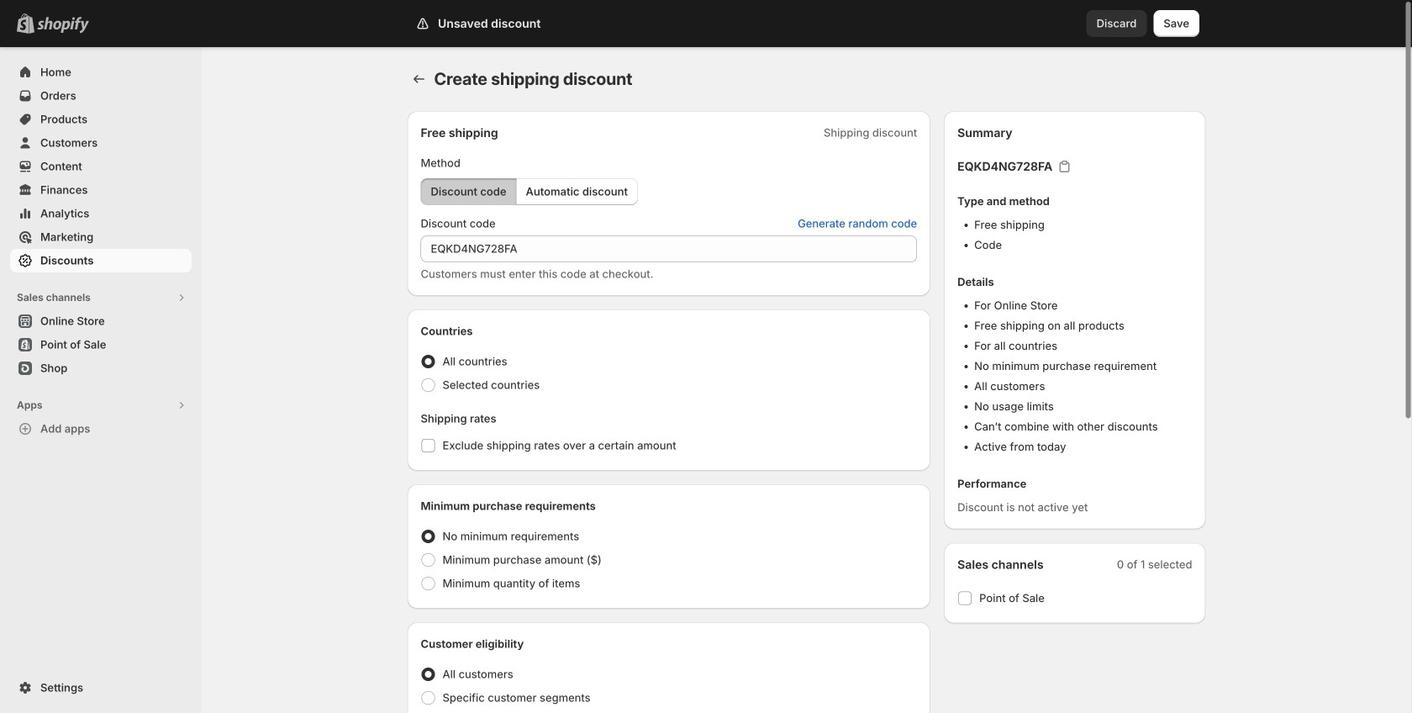 Task type: vqa. For each thing, say whether or not it's contained in the screenshot.
"shopify" image
yes



Task type: locate. For each thing, give the bounding box(es) containing it.
shopify image
[[37, 17, 89, 33]]

None text field
[[421, 235, 918, 262]]



